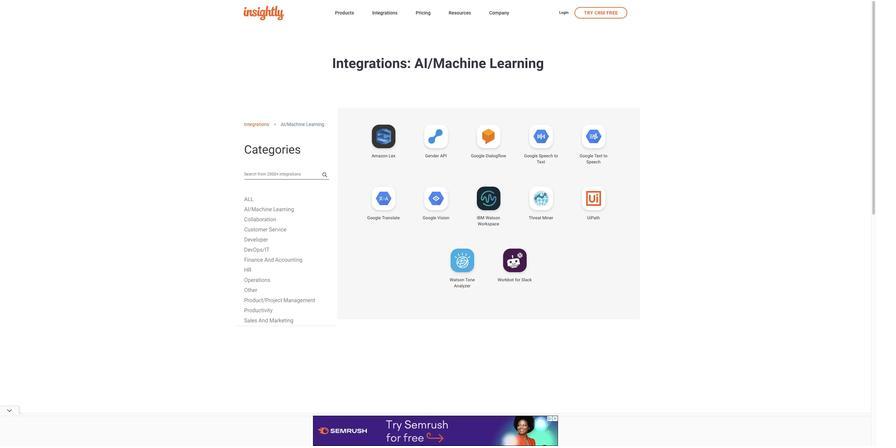 Task type: vqa. For each thing, say whether or not it's contained in the screenshot.
Google associated with Google Translate
yes



Task type: locate. For each thing, give the bounding box(es) containing it.
amazon
[[372, 153, 388, 158]]

product/project management
[[244, 297, 316, 303]]

sales and marketing
[[244, 317, 294, 324]]

insightly logo image
[[244, 6, 284, 20]]

watson inside ibm watson workspace
[[486, 215, 501, 220]]

lex
[[389, 153, 396, 158]]

integrations:
[[333, 55, 411, 71]]

0 vertical spatial watson
[[486, 215, 501, 220]]

productivity
[[244, 307, 273, 314]]

developer
[[244, 236, 268, 243]]

1 to from the left
[[555, 153, 559, 158]]

ai/machine learning right >
[[281, 122, 325, 127]]

1 horizontal spatial watson
[[486, 215, 501, 220]]

gender api
[[426, 153, 447, 158]]

try crm free button
[[575, 7, 628, 18]]

company link
[[490, 9, 510, 18]]

>
[[274, 122, 276, 127]]

collaboration
[[244, 216, 276, 223]]

amazon lex
[[372, 153, 396, 158]]

to
[[555, 153, 559, 158], [604, 153, 608, 158]]

watson
[[486, 215, 501, 220], [450, 277, 465, 282]]

0 horizontal spatial to
[[555, 153, 559, 158]]

to inside google speech to text
[[555, 153, 559, 158]]

1 vertical spatial and
[[259, 317, 268, 324]]

ibm watson workspace
[[477, 215, 501, 226]]

0 horizontal spatial ai/machine
[[244, 206, 272, 212]]

company
[[490, 10, 510, 16]]

1 vertical spatial speech
[[587, 159, 601, 164]]

0 vertical spatial integrations
[[373, 10, 398, 16]]

google inside google speech to text
[[525, 153, 538, 158]]

finance and accounting link
[[244, 257, 303, 263]]

and right finance
[[265, 257, 274, 263]]

insightly logo link
[[244, 6, 325, 20]]

developer link
[[244, 236, 268, 243]]

watson up the workspace
[[486, 215, 501, 220]]

free
[[607, 10, 619, 15]]

finance and accounting
[[244, 257, 303, 263]]

resources
[[449, 10, 471, 16]]

and down the productivity
[[259, 317, 268, 324]]

ai/machine learning up collaboration link
[[244, 206, 294, 212]]

ai/machine
[[415, 55, 487, 71], [281, 122, 305, 127], [244, 206, 272, 212]]

0 horizontal spatial text
[[537, 159, 546, 164]]

2 horizontal spatial ai/machine
[[415, 55, 487, 71]]

integrations link
[[373, 9, 398, 18], [244, 122, 269, 127]]

speech inside google text to speech
[[587, 159, 601, 164]]

try crm free link
[[575, 7, 628, 18]]

0 vertical spatial integrations link
[[373, 9, 398, 18]]

products
[[335, 10, 354, 16]]

finance
[[244, 257, 263, 263]]

integrations
[[373, 10, 398, 16], [244, 122, 269, 127]]

0 vertical spatial ai/machine
[[415, 55, 487, 71]]

1 horizontal spatial text
[[595, 153, 603, 158]]

2 to from the left
[[604, 153, 608, 158]]

api
[[441, 153, 447, 158]]

watson up analyzer
[[450, 277, 465, 282]]

customer service link
[[244, 226, 287, 233]]

speech
[[539, 153, 554, 158], [587, 159, 601, 164]]

to inside google text to speech
[[604, 153, 608, 158]]

2 vertical spatial learning
[[274, 206, 294, 212]]

dialogflow
[[486, 153, 507, 158]]

1 vertical spatial integrations
[[244, 122, 269, 127]]

uipath
[[588, 215, 601, 220]]

product/project management link
[[244, 297, 316, 303]]

2 horizontal spatial learning
[[490, 55, 544, 71]]

google inside google text to speech
[[580, 153, 594, 158]]

0 vertical spatial speech
[[539, 153, 554, 158]]

ai/machine learning
[[281, 122, 325, 127], [244, 206, 294, 212]]

1 horizontal spatial learning
[[306, 122, 325, 127]]

0 horizontal spatial integrations link
[[244, 122, 269, 127]]

threat miner
[[529, 215, 554, 220]]

1 vertical spatial ai/machine
[[281, 122, 305, 127]]

0 horizontal spatial watson
[[450, 277, 465, 282]]

0 horizontal spatial integrations
[[244, 122, 269, 127]]

1 vertical spatial integrations link
[[244, 122, 269, 127]]

1 vertical spatial watson
[[450, 277, 465, 282]]

0 vertical spatial text
[[595, 153, 603, 158]]

watson inside watson tone analyzer
[[450, 277, 465, 282]]

google
[[471, 153, 485, 158], [525, 153, 538, 158], [580, 153, 594, 158], [368, 215, 381, 220], [423, 215, 437, 220]]

1 horizontal spatial to
[[604, 153, 608, 158]]

resources link
[[449, 9, 471, 18]]

learning
[[490, 55, 544, 71], [306, 122, 325, 127], [274, 206, 294, 212]]

gender
[[426, 153, 439, 158]]

analyzer
[[454, 283, 471, 288]]

1 vertical spatial learning
[[306, 122, 325, 127]]

management
[[284, 297, 316, 303]]

0 vertical spatial and
[[265, 257, 274, 263]]

pricing
[[416, 10, 431, 16]]

0 horizontal spatial speech
[[539, 153, 554, 158]]

Search from 2000+ integrations text field
[[244, 169, 329, 179]]

text
[[595, 153, 603, 158], [537, 159, 546, 164]]

service
[[269, 226, 287, 233]]

accounting
[[275, 257, 303, 263]]

and
[[265, 257, 274, 263], [259, 317, 268, 324]]

products link
[[335, 9, 354, 18]]

google translate
[[368, 215, 400, 220]]

1 horizontal spatial speech
[[587, 159, 601, 164]]

collaboration link
[[244, 216, 276, 223]]

hr link
[[244, 267, 252, 273]]

devops/it link
[[244, 246, 270, 253]]

google for google translate
[[368, 215, 381, 220]]

2 vertical spatial ai/machine
[[244, 206, 272, 212]]

to for google speech to text
[[555, 153, 559, 158]]

1 vertical spatial text
[[537, 159, 546, 164]]

1 horizontal spatial integrations
[[373, 10, 398, 16]]



Task type: describe. For each thing, give the bounding box(es) containing it.
customer service
[[244, 226, 287, 233]]

translate
[[382, 215, 400, 220]]

operations link
[[244, 277, 271, 283]]

and for finance
[[265, 257, 274, 263]]

sales and marketing link
[[244, 317, 294, 324]]

google vision
[[423, 215, 450, 220]]

login link
[[560, 10, 569, 16]]

threat
[[529, 215, 542, 220]]

google for google dialogflow
[[471, 153, 485, 158]]

google speech to text
[[525, 153, 559, 164]]

google for google vision
[[423, 215, 437, 220]]

workbot
[[498, 277, 514, 282]]

miner
[[543, 215, 554, 220]]

vision
[[438, 215, 450, 220]]

operations
[[244, 277, 271, 283]]

hr
[[244, 267, 252, 273]]

1 horizontal spatial integrations link
[[373, 9, 398, 18]]

other link
[[244, 287, 258, 293]]

0 horizontal spatial learning
[[274, 206, 294, 212]]

devops/it
[[244, 246, 270, 253]]

and for sales
[[259, 317, 268, 324]]

workspace
[[478, 221, 500, 226]]

try
[[585, 10, 594, 15]]

crm
[[595, 10, 606, 15]]

for
[[515, 277, 521, 282]]

login
[[560, 10, 569, 15]]

google for google text to speech
[[580, 153, 594, 158]]

try crm free
[[585, 10, 619, 15]]

1 horizontal spatial ai/machine
[[281, 122, 305, 127]]

tone
[[466, 277, 475, 282]]

google for google speech to text
[[525, 153, 538, 158]]

all
[[244, 196, 254, 202]]

google text to speech
[[580, 153, 608, 164]]

google dialogflow
[[471, 153, 507, 158]]

slack
[[522, 277, 532, 282]]

productivity link
[[244, 307, 273, 314]]

text inside google text to speech
[[595, 153, 603, 158]]

0 vertical spatial learning
[[490, 55, 544, 71]]

to for google text to speech
[[604, 153, 608, 158]]

ai/machine learning link
[[244, 206, 294, 212]]

watson tone analyzer
[[450, 277, 475, 288]]

marketing
[[270, 317, 294, 324]]

speech inside google speech to text
[[539, 153, 554, 158]]

product/project
[[244, 297, 282, 303]]

text inside google speech to text
[[537, 159, 546, 164]]

pricing link
[[416, 9, 431, 18]]

customer
[[244, 226, 268, 233]]

integrations: ai/machine learning
[[333, 55, 544, 71]]

workbot for slack
[[498, 277, 532, 282]]

sales
[[244, 317, 258, 324]]

categories
[[244, 143, 301, 157]]

1 vertical spatial ai/machine learning
[[244, 206, 294, 212]]

ibm
[[477, 215, 485, 220]]

all link
[[244, 196, 254, 202]]

0 vertical spatial ai/machine learning
[[281, 122, 325, 127]]

other
[[244, 287, 258, 293]]



